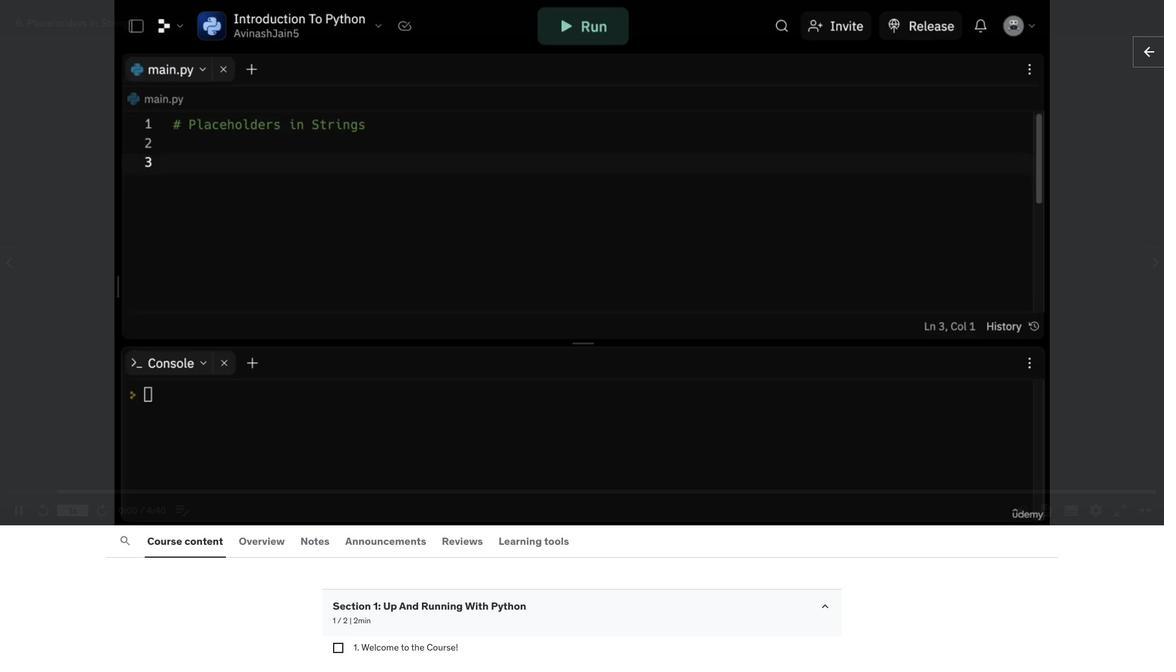 Task type: locate. For each thing, give the bounding box(es) containing it.
forward 5 seconds image
[[94, 504, 110, 519]]

welcome
[[361, 643, 399, 654]]

/
[[140, 505, 145, 517], [338, 616, 341, 626]]

xsmall image
[[333, 644, 343, 654]]

and
[[399, 600, 419, 613]]

/ right 1
[[338, 616, 341, 626]]

0 horizontal spatial /
[[140, 505, 145, 517]]

learning tools button
[[496, 526, 572, 558]]

0:00
[[118, 505, 138, 517]]

content
[[185, 535, 223, 548]]

progress bar slider
[[8, 485, 1157, 500]]

to
[[401, 643, 409, 654]]

1x
[[68, 505, 77, 517]]

1 horizontal spatial /
[[338, 616, 341, 626]]

1
[[333, 616, 336, 626]]

go to next lecture image
[[1145, 253, 1165, 274]]

course
[[147, 535, 182, 548]]

notes
[[301, 535, 330, 548]]

1. welcome to the course!
[[354, 643, 458, 654]]

placeholders
[[27, 16, 87, 29]]

announcements
[[345, 535, 426, 548]]

the
[[411, 643, 425, 654]]

0 vertical spatial /
[[140, 505, 145, 517]]

announcements button
[[343, 526, 429, 558]]

section
[[333, 600, 371, 613]]

running
[[421, 600, 463, 613]]

add note image
[[175, 504, 190, 519]]

section 1: up and running with python 1 / 2 | 2min
[[333, 600, 527, 626]]

2
[[343, 616, 348, 626]]

/ right the 0:00
[[140, 505, 145, 517]]

strings
[[101, 16, 134, 29]]

settings image
[[1089, 504, 1104, 519]]

reviews button
[[439, 526, 486, 558]]

in
[[90, 16, 98, 29]]

mute image
[[1015, 504, 1030, 519]]

notes button
[[298, 526, 332, 558]]

1 vertical spatial /
[[338, 616, 341, 626]]

fullscreen image
[[1113, 504, 1129, 519]]

section 1: up and running with python button
[[333, 600, 527, 614]]

learning
[[499, 535, 542, 548]]



Task type: vqa. For each thing, say whether or not it's contained in the screenshot.
30-
no



Task type: describe. For each thing, give the bounding box(es) containing it.
0:00 / 4:40
[[118, 505, 166, 517]]

subtitles image
[[1064, 504, 1079, 519]]

course content
[[147, 535, 223, 548]]

reviews
[[442, 535, 483, 548]]

1.
[[354, 643, 359, 654]]

overview button
[[236, 526, 288, 558]]

/ inside section 1: up and running with python 1 / 2 | 2min
[[338, 616, 341, 626]]

2min
[[354, 616, 371, 626]]

small image
[[819, 601, 832, 614]]

4:40
[[147, 505, 166, 517]]

overview
[[239, 535, 285, 548]]

course!
[[427, 643, 458, 654]]

rewind 5 seconds image
[[36, 504, 51, 519]]

1x button
[[57, 500, 88, 522]]

medium image
[[1142, 44, 1157, 60]]

transcript in sidebar region image
[[1039, 504, 1055, 519]]

6. placeholders in strings
[[16, 16, 134, 29]]

with
[[465, 600, 489, 613]]

up
[[383, 600, 397, 613]]

6.
[[16, 16, 24, 29]]

course content button
[[145, 526, 226, 558]]

go to previous lecture image
[[0, 253, 19, 274]]

pause image
[[11, 504, 27, 519]]

learning tools
[[499, 535, 569, 548]]

exit expanded view image
[[1138, 504, 1154, 519]]

search image
[[119, 535, 132, 548]]

tools
[[544, 535, 569, 548]]

|
[[350, 616, 352, 626]]

1:
[[373, 600, 381, 613]]

python
[[491, 600, 527, 613]]



